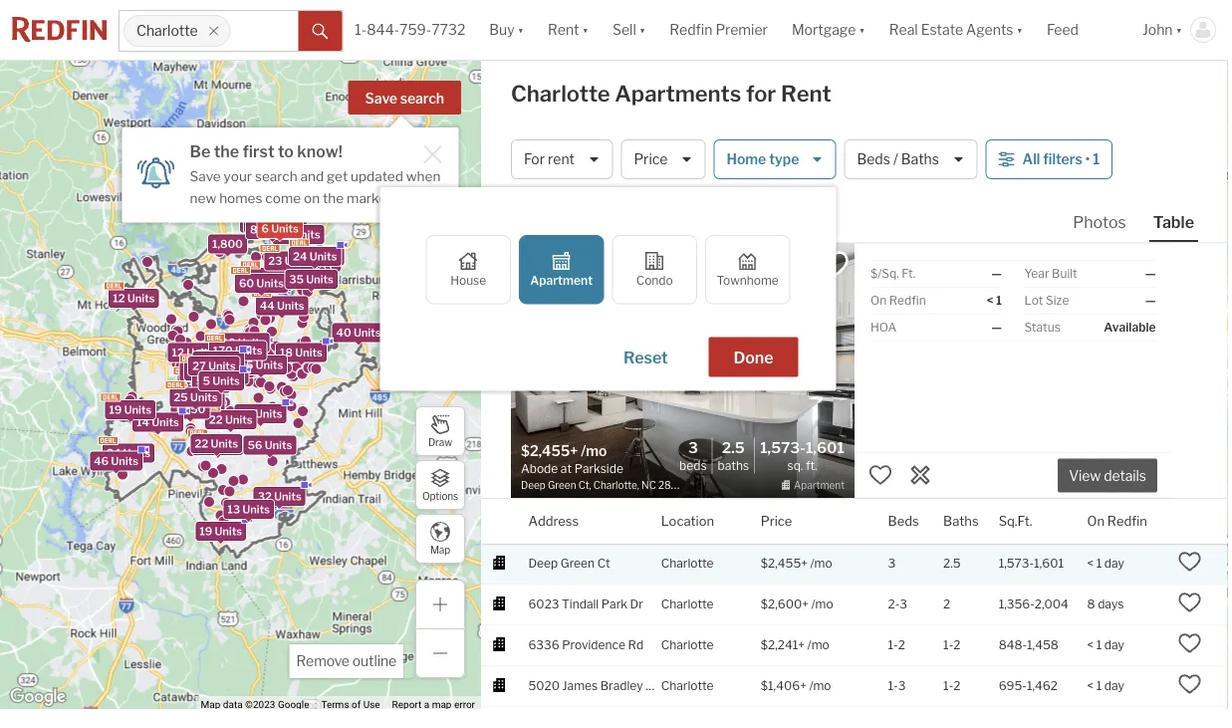Task type: locate. For each thing, give the bounding box(es) containing it.
1 vertical spatial baths
[[718, 458, 750, 473]]

option group
[[426, 235, 791, 304]]

1 horizontal spatial 35 units
[[289, 273, 334, 286]]

rent right for
[[781, 80, 832, 107]]

1 horizontal spatial on
[[1088, 514, 1105, 529]]

save inside button
[[365, 90, 398, 107]]

1 vertical spatial 16
[[178, 395, 191, 408]]

search inside button
[[400, 90, 445, 107]]

35 down 21
[[289, 273, 304, 286]]

price button up $2,455+ on the bottom of the page
[[761, 499, 793, 544]]

0 vertical spatial beds
[[858, 151, 891, 168]]

1 horizontal spatial redfin
[[890, 294, 927, 308]]

1 vertical spatial price button
[[761, 499, 793, 544]]

beds left 2.5 baths
[[680, 458, 707, 473]]

location button
[[662, 499, 715, 544]]

4 ▾ from the left
[[859, 21, 866, 38]]

< down 8
[[1088, 638, 1094, 653]]

/mo right '$1,406+'
[[810, 679, 832, 694]]

1,573- up 1,356-
[[999, 557, 1035, 571]]

rent inside dropdown button
[[548, 21, 580, 38]]

$2,600+ /mo
[[761, 598, 834, 612]]

46
[[221, 336, 236, 349], [94, 455, 109, 468]]

real
[[890, 21, 919, 38]]

3 beds
[[680, 439, 707, 473]]

1 vertical spatial 1,601
[[1035, 557, 1064, 571]]

16 units up 7 units
[[200, 354, 243, 367]]

35 down 170 units
[[239, 359, 254, 372]]

for
[[746, 80, 777, 107]]

2 inside map region
[[204, 358, 210, 371]]

0 vertical spatial 14
[[220, 345, 233, 358]]

14 units down 25
[[137, 416, 179, 429]]

on inside button
[[1088, 514, 1105, 529]]

redfin inside redfin premier button
[[670, 21, 713, 38]]

1 ▾ from the left
[[518, 21, 524, 38]]

1 vertical spatial on
[[1088, 514, 1105, 529]]

charlotte up way
[[662, 638, 714, 653]]

< right 1,462
[[1088, 679, 1094, 694]]

day right 1,462
[[1105, 679, 1125, 694]]

baths right /
[[902, 151, 940, 168]]

0 vertical spatial 24 units
[[293, 250, 337, 263]]

day
[[1105, 557, 1125, 571], [1105, 638, 1125, 653], [1105, 679, 1125, 694]]

35
[[289, 273, 304, 286], [239, 359, 254, 372]]

tindall
[[562, 598, 599, 612]]

24 down 39 units
[[293, 250, 307, 263]]

1 horizontal spatial 24 units
[[293, 250, 337, 263]]

34 units
[[182, 377, 226, 390]]

2 horizontal spatial redfin
[[1108, 514, 1148, 529]]

23 up '37 units'
[[268, 255, 282, 268]]

0 horizontal spatial 19 units
[[109, 404, 152, 417]]

save down 844-
[[365, 90, 398, 107]]

submit search image
[[312, 24, 328, 40]]

1 vertical spatial 16 units
[[178, 395, 221, 408]]

1 left 'hr'
[[551, 255, 556, 267]]

1 day from the top
[[1105, 557, 1125, 571]]

estate
[[922, 21, 964, 38]]

new 1 hr ago
[[524, 255, 597, 267]]

3 < 1 day from the top
[[1088, 679, 1125, 694]]

search up come
[[255, 168, 298, 184]]

1 up 8 days
[[1097, 557, 1103, 571]]

0 horizontal spatial 23
[[244, 217, 258, 230]]

2 vertical spatial baths
[[944, 514, 979, 529]]

0 vertical spatial < 1 day
[[1088, 557, 1125, 571]]

ct
[[598, 557, 611, 571]]

when
[[406, 168, 441, 184]]

ft. right the $/sq.
[[902, 267, 916, 281]]

dialog
[[380, 187, 837, 391]]

on redfin button
[[1088, 499, 1148, 544]]

homes
[[219, 190, 263, 206]]

0 vertical spatial 19 units
[[109, 404, 152, 417]]

1 right 1,462
[[1097, 679, 1103, 694]]

0 vertical spatial 16
[[200, 354, 213, 367]]

▾ inside buy ▾ dropdown button
[[518, 21, 524, 38]]

0 horizontal spatial 24
[[107, 447, 121, 460]]

— up available
[[1146, 294, 1157, 308]]

▾ right sell
[[640, 21, 646, 38]]

1 horizontal spatial price button
[[761, 499, 793, 544]]

27
[[193, 360, 206, 373]]

1,573- for 1,573-1,601
[[999, 557, 1035, 571]]

1,601 down next button image
[[806, 439, 845, 457]]

baths right 3 beds
[[718, 458, 750, 473]]

0 horizontal spatial search
[[255, 168, 298, 184]]

remove charlotte image
[[208, 25, 220, 37]]

32 units
[[258, 490, 302, 503]]

1,573- up "sq."
[[761, 439, 806, 457]]

10 units
[[196, 440, 239, 452]]

charlotte apartments for rent
[[511, 80, 832, 107]]

19 units down 13
[[200, 525, 242, 538]]

1 horizontal spatial ft.
[[902, 267, 916, 281]]

1 vertical spatial 19
[[200, 525, 212, 538]]

1,601 inside 1,573-1,601 sq. ft.
[[806, 439, 845, 457]]

19 units
[[109, 404, 152, 417], [200, 525, 242, 538]]

1 < 1 day from the top
[[1088, 557, 1125, 571]]

0 horizontal spatial 14
[[137, 416, 149, 429]]

4
[[194, 361, 201, 374]]

< for 1,573-1,601
[[1088, 557, 1094, 571]]

price down charlotte apartments for rent at top
[[634, 151, 668, 168]]

draw button
[[416, 407, 465, 456]]

favorite button image
[[816, 248, 850, 282]]

all filters • 1
[[1023, 151, 1101, 168]]

▾ inside real estate agents ▾ link
[[1017, 21, 1024, 38]]

19 down 10
[[200, 525, 212, 538]]

24
[[293, 250, 307, 263], [107, 447, 121, 460]]

real estate agents ▾ button
[[878, 0, 1035, 60]]

lee
[[646, 679, 667, 694]]

for
[[524, 151, 545, 168]]

beds / baths
[[858, 151, 940, 168]]

beds / baths button
[[845, 140, 978, 179]]

32
[[258, 490, 272, 503]]

1,601 for 1,573-1,601 sq. ft.
[[806, 439, 845, 457]]

24 units down 39 units
[[293, 250, 337, 263]]

favorite this home image
[[869, 463, 893, 487], [1178, 550, 1202, 574], [1178, 591, 1202, 615], [1178, 673, 1202, 697]]

4 units
[[194, 361, 231, 374]]

on redfin down $/sq. ft.
[[871, 294, 927, 308]]

1,573- inside 1,573-1,601 sq. ft.
[[761, 439, 806, 457]]

▾ inside sell ▾ dropdown button
[[640, 21, 646, 38]]

1 horizontal spatial on redfin
[[1088, 514, 1148, 529]]

day up days
[[1105, 557, 1125, 571]]

baths
[[902, 151, 940, 168], [718, 458, 750, 473], [944, 514, 979, 529]]

2 vertical spatial beds
[[889, 514, 920, 529]]

3 left 2.5 baths
[[689, 439, 698, 457]]

mortgage ▾
[[792, 21, 866, 38]]

on up hoa
[[871, 294, 887, 308]]

25 units
[[174, 391, 218, 404]]

/mo right $2,455+ on the bottom of the page
[[811, 557, 833, 571]]

2 day from the top
[[1105, 638, 1125, 653]]

0 horizontal spatial 40
[[205, 362, 221, 375]]

▾ right 'buy' on the left top of the page
[[518, 21, 524, 38]]

view
[[1070, 468, 1102, 485]]

1 horizontal spatial 24
[[293, 250, 307, 263]]

1 horizontal spatial save
[[365, 90, 398, 107]]

1 vertical spatial beds
[[680, 458, 707, 473]]

charlotte for 6023 tindall park dr
[[662, 598, 714, 612]]

35 units down 170 units
[[239, 359, 283, 372]]

2 ▾ from the left
[[583, 21, 589, 38]]

charlotte right dr
[[662, 598, 714, 612]]

6023
[[529, 598, 560, 612]]

0 horizontal spatial ft.
[[806, 458, 818, 473]]

1 horizontal spatial search
[[400, 90, 445, 107]]

5 ▾ from the left
[[1017, 21, 1024, 38]]

1 vertical spatial day
[[1105, 638, 1125, 653]]

1 vertical spatial 23 units
[[268, 255, 312, 268]]

<
[[987, 294, 994, 308], [1088, 557, 1094, 571], [1088, 638, 1094, 653], [1088, 679, 1094, 694]]

0 horizontal spatial 35 units
[[239, 359, 283, 372]]

1 vertical spatial on redfin
[[1088, 514, 1148, 529]]

18 units
[[280, 346, 323, 359]]

< for 695-1,462
[[1088, 679, 1094, 694]]

save inside save your search and get updated when new homes come on the market.
[[190, 168, 221, 184]]

Apartment checkbox
[[519, 235, 604, 304]]

None search field
[[231, 11, 298, 51]]

redfin down details
[[1108, 514, 1148, 529]]

1 horizontal spatial 46
[[221, 336, 236, 349]]

redfin left premier
[[670, 21, 713, 38]]

redfin down $/sq. ft.
[[890, 294, 927, 308]]

/mo right "$2,241+" in the right bottom of the page
[[808, 638, 830, 653]]

60 units
[[239, 277, 284, 290]]

1 vertical spatial 35
[[239, 359, 254, 372]]

1 vertical spatial < 1 day
[[1088, 638, 1125, 653]]

56
[[248, 439, 263, 452]]

the right be
[[214, 142, 239, 161]]

1-3
[[889, 679, 906, 694]]

price button down charlotte apartments for rent at top
[[621, 140, 706, 179]]

▾ for rent ▾
[[583, 21, 589, 38]]

1 horizontal spatial 40
[[336, 326, 351, 339]]

14 units up 7 units
[[220, 345, 263, 358]]

6 ▾ from the left
[[1177, 21, 1183, 38]]

▾ inside mortgage ▾ dropdown button
[[859, 21, 866, 38]]

ft. inside 1,573-1,601 sq. ft.
[[806, 458, 818, 473]]

▾ inside rent ▾ dropdown button
[[583, 21, 589, 38]]

$2,600+
[[761, 598, 809, 612]]

0 vertical spatial 1,573-
[[761, 439, 806, 457]]

2
[[204, 358, 210, 371], [944, 598, 951, 612], [899, 638, 906, 653], [954, 638, 961, 653], [954, 679, 961, 694]]

charlotte right bradley
[[662, 679, 714, 694]]

1 horizontal spatial 23
[[268, 255, 282, 268]]

24 units
[[293, 250, 337, 263], [107, 447, 151, 460]]

charlotte for deep green ct
[[662, 557, 714, 571]]

2.5 down baths button
[[944, 557, 961, 571]]

rent right buy ▾
[[548, 21, 580, 38]]

providence
[[562, 638, 626, 653]]

save for save your search and get updated when new homes come on the market.
[[190, 168, 221, 184]]

favorite this home image for 1,356-2,004
[[1178, 591, 1202, 615]]

0 horizontal spatial rent
[[548, 21, 580, 38]]

1,356-
[[999, 598, 1035, 612]]

1 vertical spatial 2.5
[[944, 557, 961, 571]]

25
[[174, 391, 188, 404]]

•
[[1086, 151, 1091, 168]]

2 vertical spatial redfin
[[1108, 514, 1148, 529]]

address button
[[529, 499, 579, 544]]

day down days
[[1105, 638, 1125, 653]]

▾ right agents
[[1017, 21, 1024, 38]]

1 vertical spatial 35 units
[[239, 359, 283, 372]]

0 horizontal spatial 14 units
[[137, 416, 179, 429]]

3 down 2-3
[[899, 679, 906, 694]]

1 horizontal spatial 1,601
[[1035, 557, 1064, 571]]

1 horizontal spatial 2.5
[[944, 557, 961, 571]]

62 units
[[239, 408, 283, 421]]

1-2
[[889, 638, 906, 653], [944, 638, 961, 653], [944, 679, 961, 694]]

next button image
[[816, 355, 836, 375]]

$/sq. ft.
[[871, 267, 916, 281]]

0 vertical spatial 40 units
[[336, 326, 381, 339]]

heading
[[521, 441, 683, 493]]

to
[[278, 142, 294, 161]]

1 vertical spatial 24
[[107, 447, 121, 460]]

0 horizontal spatial 2.5
[[722, 439, 745, 457]]

1 vertical spatial search
[[255, 168, 298, 184]]

options button
[[416, 460, 465, 510]]

/mo for $2,241+ /mo
[[808, 638, 830, 653]]

▾ for mortgage ▾
[[859, 21, 866, 38]]

▾ left sell
[[583, 21, 589, 38]]

/mo right $2,600+
[[812, 598, 834, 612]]

redfin inside on redfin button
[[1108, 514, 1148, 529]]

0 vertical spatial 2.5
[[722, 439, 745, 457]]

14 left the 1,650 at left bottom
[[137, 416, 149, 429]]

3 ▾ from the left
[[640, 21, 646, 38]]

beds for beds / baths
[[858, 151, 891, 168]]

0 vertical spatial rent
[[548, 21, 580, 38]]

baths button
[[944, 499, 979, 544]]

beds left /
[[858, 151, 891, 168]]

0 vertical spatial 46
[[221, 336, 236, 349]]

40 units
[[336, 326, 381, 339], [205, 362, 250, 375]]

beds for beds button
[[889, 514, 920, 529]]

19 left 25
[[109, 404, 122, 417]]

1 horizontal spatial 46 units
[[221, 336, 265, 349]]

23 units
[[244, 217, 288, 230], [268, 255, 312, 268]]

favorite button checkbox
[[816, 248, 850, 282]]

0 vertical spatial 40
[[336, 326, 351, 339]]

0 horizontal spatial 24 units
[[107, 447, 151, 460]]

19 units left 25
[[109, 404, 152, 417]]

beds inside button
[[858, 151, 891, 168]]

14 units
[[220, 345, 263, 358], [137, 416, 179, 429]]

7
[[208, 368, 215, 381]]

— down the table button
[[1146, 267, 1157, 281]]

62
[[239, 408, 253, 421]]

3 day from the top
[[1105, 679, 1125, 694]]

< up 8
[[1088, 557, 1094, 571]]

0 horizontal spatial the
[[214, 142, 239, 161]]

1 right •
[[1094, 151, 1101, 168]]

0 vertical spatial 16 units
[[200, 354, 243, 367]]

2.5 right 3 beds
[[722, 439, 745, 457]]

on down view
[[1088, 514, 1105, 529]]

1 vertical spatial 14 units
[[137, 416, 179, 429]]

price up $2,455+ on the bottom of the page
[[761, 514, 793, 529]]

save up new
[[190, 168, 221, 184]]

24 left 10
[[107, 447, 121, 460]]

1 vertical spatial 19 units
[[200, 525, 242, 538]]

2.5 inside 2.5 baths
[[722, 439, 745, 457]]

charlotte down the location "button"
[[662, 557, 714, 571]]

3 inside 3 beds
[[689, 439, 698, 457]]

charlotte for 5020 james bradley lee way
[[662, 679, 714, 694]]

1 horizontal spatial the
[[323, 190, 344, 206]]

updated
[[351, 168, 404, 184]]

baths inside button
[[902, 151, 940, 168]]

1,601 for 1,573-1,601
[[1035, 557, 1064, 571]]

baths left sq.ft.
[[944, 514, 979, 529]]

beds down x-out this home icon
[[889, 514, 920, 529]]

done button
[[709, 337, 799, 377]]

▾ right mortgage
[[859, 21, 866, 38]]

0 horizontal spatial 19
[[109, 404, 122, 417]]

the right on
[[323, 190, 344, 206]]

1 down 8 days
[[1097, 638, 1103, 653]]

details
[[1104, 468, 1147, 485]]

google image
[[5, 685, 71, 711]]

1-2 for 3
[[944, 679, 961, 694]]

1 vertical spatial the
[[323, 190, 344, 206]]

1 vertical spatial rent
[[781, 80, 832, 107]]

price button
[[621, 140, 706, 179], [761, 499, 793, 544]]

dialog containing reset
[[380, 187, 837, 391]]

695-
[[999, 679, 1027, 694]]

search down "759-"
[[400, 90, 445, 107]]

2.5
[[722, 439, 745, 457], [944, 557, 961, 571]]

— up < 1
[[992, 267, 1003, 281]]

0 vertical spatial price
[[634, 151, 668, 168]]

ft. right "sq."
[[806, 458, 818, 473]]

1-844-759-7732
[[355, 21, 466, 38]]

bradley
[[601, 679, 643, 694]]

address
[[529, 514, 579, 529]]

1-2 for 2
[[944, 638, 961, 653]]

< 1 day down 8 days
[[1088, 638, 1125, 653]]

▾ for buy ▾
[[518, 21, 524, 38]]

1-2 right 1-3 on the right of page
[[944, 679, 961, 694]]

24 units left 10
[[107, 447, 151, 460]]

< for 848-1,458
[[1088, 638, 1094, 653]]

1,573- for 1,573-1,601 sq. ft.
[[761, 439, 806, 457]]

1-2 left 848-
[[944, 638, 961, 653]]

—
[[992, 267, 1003, 281], [1146, 267, 1157, 281], [1146, 294, 1157, 308], [992, 320, 1003, 335]]

1,601 up 2,004
[[1035, 557, 1064, 571]]

0 horizontal spatial 40 units
[[205, 362, 250, 375]]

0 vertical spatial ft.
[[902, 267, 916, 281]]

1 vertical spatial 1,573-
[[999, 557, 1035, 571]]

35 units down 21
[[289, 273, 334, 286]]

map region
[[0, 0, 724, 711]]

< 1 day right 1,462
[[1088, 679, 1125, 694]]

size
[[1047, 294, 1070, 308]]

16 units down the 34 units
[[178, 395, 221, 408]]

1 vertical spatial ft.
[[806, 458, 818, 473]]

< 1 day up 8 days
[[1088, 557, 1125, 571]]

1 vertical spatial save
[[190, 168, 221, 184]]

2.5 for 2.5
[[944, 557, 961, 571]]

0 horizontal spatial 1,573-
[[761, 439, 806, 457]]

apartment
[[530, 273, 593, 288]]

2 < 1 day from the top
[[1088, 638, 1125, 653]]

23 left 6
[[244, 217, 258, 230]]

▾ right the 'john' on the right of page
[[1177, 21, 1183, 38]]

14 up 27 units
[[220, 345, 233, 358]]

< left lot
[[987, 294, 994, 308]]

3 up the 2-
[[889, 557, 896, 571]]

on redfin down details
[[1088, 514, 1148, 529]]

0 vertical spatial baths
[[902, 151, 940, 168]]



Task type: describe. For each thing, give the bounding box(es) containing it.
home
[[727, 151, 767, 168]]

$1,406+
[[761, 679, 807, 694]]

1 horizontal spatial 19
[[200, 525, 212, 538]]

21 units
[[298, 249, 340, 262]]

favorite this home image
[[1178, 632, 1202, 656]]

27 units
[[193, 360, 236, 373]]

john
[[1143, 21, 1174, 38]]

1 horizontal spatial 14 units
[[220, 345, 263, 358]]

— for size
[[1146, 294, 1157, 308]]

Townhome checkbox
[[706, 235, 791, 304]]

2,004
[[1035, 598, 1069, 612]]

Condo checkbox
[[612, 235, 698, 304]]

favorite this home image for 1,573-1,601
[[1178, 550, 1202, 574]]

1 horizontal spatial 19 units
[[200, 525, 242, 538]]

0 horizontal spatial 35
[[239, 359, 254, 372]]

redfin premier button
[[658, 0, 780, 60]]

170
[[213, 345, 233, 358]]

first
[[243, 142, 275, 161]]

1 vertical spatial 14
[[137, 416, 149, 429]]

0 horizontal spatial baths
[[718, 458, 750, 473]]

0 horizontal spatial 46
[[94, 455, 109, 468]]

759-
[[400, 21, 432, 38]]

hoa
[[871, 320, 897, 335]]

x-out this home image
[[909, 463, 933, 487]]

0 vertical spatial 46 units
[[221, 336, 265, 349]]

44 units
[[260, 299, 305, 312]]

1 horizontal spatial 14
[[220, 345, 233, 358]]

your
[[224, 168, 252, 184]]

photo of deep green ct, charlotte, nc 28269 image
[[511, 243, 855, 498]]

2.5 for 2.5 baths
[[722, 439, 745, 457]]

7 units
[[208, 368, 244, 381]]

6
[[262, 222, 269, 235]]

on
[[304, 190, 320, 206]]

day for 1,601
[[1105, 557, 1125, 571]]

the inside save your search and get updated when new homes come on the market.
[[323, 190, 344, 206]]

0 vertical spatial 22 units
[[197, 355, 240, 368]]

/mo for $1,406+ /mo
[[810, 679, 832, 694]]

1 vertical spatial 40 units
[[205, 362, 250, 375]]

60
[[239, 277, 254, 290]]

0 horizontal spatial price button
[[621, 140, 706, 179]]

filters
[[1044, 151, 1083, 168]]

1 vertical spatial 22
[[209, 414, 223, 427]]

redfin premier
[[670, 21, 768, 38]]

0 vertical spatial 23 units
[[244, 217, 288, 230]]

1,650
[[175, 403, 206, 416]]

be the first to know! dialog
[[122, 116, 459, 223]]

deal
[[621, 255, 648, 267]]

1 horizontal spatial 40 units
[[336, 326, 381, 339]]

8
[[1088, 598, 1096, 612]]

1 horizontal spatial rent
[[781, 80, 832, 107]]

1 horizontal spatial 16
[[200, 354, 213, 367]]

▾ for john ▾
[[1177, 21, 1183, 38]]

2 units
[[204, 358, 240, 371]]

1 vertical spatial 22 units
[[209, 414, 253, 427]]

$2,455+
[[761, 557, 808, 571]]

2 vertical spatial 22 units
[[195, 437, 238, 450]]

1 horizontal spatial price
[[761, 514, 793, 529]]

17
[[190, 366, 202, 379]]

— for ft.
[[992, 267, 1003, 281]]

$/sq.
[[871, 267, 900, 281]]

charlotte left remove charlotte icon at the top
[[137, 22, 198, 39]]

1 vertical spatial 46 units
[[94, 455, 139, 468]]

know!
[[297, 142, 343, 161]]

sell ▾ button
[[613, 0, 646, 60]]

built
[[1053, 267, 1078, 281]]

0 vertical spatial 19
[[109, 404, 122, 417]]

0 vertical spatial the
[[214, 142, 239, 161]]

0 vertical spatial on
[[871, 294, 887, 308]]

< 1 day for 848-1,458
[[1088, 638, 1125, 653]]

remove
[[296, 653, 350, 670]]

/mo for $2,455+ /mo
[[811, 557, 833, 571]]

new
[[524, 255, 549, 267]]

table
[[1154, 212, 1195, 232]]

mortgage
[[792, 21, 856, 38]]

way
[[670, 679, 694, 694]]

favorite this home image for 695-1,462
[[1178, 673, 1202, 697]]

8 days
[[1088, 598, 1125, 612]]

1 vertical spatial redfin
[[890, 294, 927, 308]]

0 vertical spatial on redfin
[[871, 294, 927, 308]]

1 left lot
[[997, 294, 1003, 308]]

6336 providence rd
[[529, 638, 644, 653]]

status
[[1025, 320, 1061, 335]]

save search
[[365, 90, 445, 107]]

< 1
[[987, 294, 1003, 308]]

— for built
[[1146, 267, 1157, 281]]

ago
[[575, 255, 597, 267]]

2 vertical spatial 22
[[195, 437, 209, 450]]

1-2 up 1-3 on the right of page
[[889, 638, 906, 653]]

location
[[662, 514, 715, 529]]

price inside button
[[634, 151, 668, 168]]

844-
[[367, 21, 400, 38]]

37
[[249, 271, 263, 284]]

1 vertical spatial 40
[[205, 362, 221, 375]]

2-3
[[889, 598, 908, 612]]

charlotte down rent ▾ dropdown button
[[511, 80, 611, 107]]

< 1 day for 695-1,462
[[1088, 679, 1125, 694]]

18
[[280, 346, 293, 359]]

$2,241+ /mo
[[761, 638, 830, 653]]

home type
[[727, 151, 800, 168]]

$2,455+ /mo
[[761, 557, 833, 571]]

▾ for sell ▾
[[640, 21, 646, 38]]

house
[[451, 273, 487, 288]]

search inside save your search and get updated when new homes come on the market.
[[255, 168, 298, 184]]

deep
[[529, 557, 558, 571]]

table button
[[1150, 211, 1199, 242]]

3 up 1-3 on the right of page
[[900, 598, 908, 612]]

0 vertical spatial 35
[[289, 273, 304, 286]]

0 vertical spatial 23
[[244, 217, 258, 230]]

real estate agents ▾
[[890, 21, 1024, 38]]

1 vertical spatial 24 units
[[107, 447, 151, 460]]

days
[[1098, 598, 1125, 612]]

1,356-2,004
[[999, 598, 1069, 612]]

market.
[[347, 190, 395, 206]]

848-
[[999, 638, 1028, 653]]

lot size
[[1025, 294, 1070, 308]]

option group containing house
[[426, 235, 791, 304]]

1,458
[[1028, 638, 1059, 653]]

rent ▾
[[548, 21, 589, 38]]

buy
[[490, 21, 515, 38]]

apartments
[[615, 80, 742, 107]]

— down < 1
[[992, 320, 1003, 335]]

1,462
[[1027, 679, 1058, 694]]

all
[[1023, 151, 1041, 168]]

day for 1,458
[[1105, 638, 1125, 653]]

day for 1,462
[[1105, 679, 1125, 694]]

sell ▾ button
[[601, 0, 658, 60]]

/mo for $2,600+ /mo
[[812, 598, 834, 612]]

House checkbox
[[426, 235, 511, 304]]

all filters • 1 button
[[986, 140, 1113, 179]]

0 vertical spatial 22
[[197, 355, 211, 368]]

848-1,458
[[999, 638, 1059, 653]]

$2,241+
[[761, 638, 805, 653]]

beds button
[[889, 499, 920, 544]]

sq.
[[788, 458, 804, 473]]

0 horizontal spatial 16
[[178, 395, 191, 408]]

2.5 baths
[[718, 439, 750, 473]]

save your search and get updated when new homes come on the market.
[[190, 168, 441, 206]]

view details link
[[1058, 456, 1158, 493]]

save for save search
[[365, 90, 398, 107]]

1-844-759-7732 link
[[355, 21, 466, 38]]

273
[[184, 366, 205, 379]]

2 horizontal spatial baths
[[944, 514, 979, 529]]

feed button
[[1035, 0, 1131, 60]]

charlotte for 6336 providence rd
[[662, 638, 714, 653]]

$1,406+ /mo
[[761, 679, 832, 694]]

real estate agents ▾ link
[[890, 0, 1024, 60]]

dr
[[630, 598, 644, 612]]

170 units
[[213, 345, 263, 358]]

86 units
[[250, 223, 295, 236]]

0 vertical spatial 24
[[293, 250, 307, 263]]

and
[[301, 168, 324, 184]]

< 1 day for 1,573-1,601
[[1088, 557, 1125, 571]]

buy ▾ button
[[478, 0, 536, 60]]

1 inside button
[[1094, 151, 1101, 168]]

37 units
[[249, 271, 293, 284]]



Task type: vqa. For each thing, say whether or not it's contained in the screenshot.


